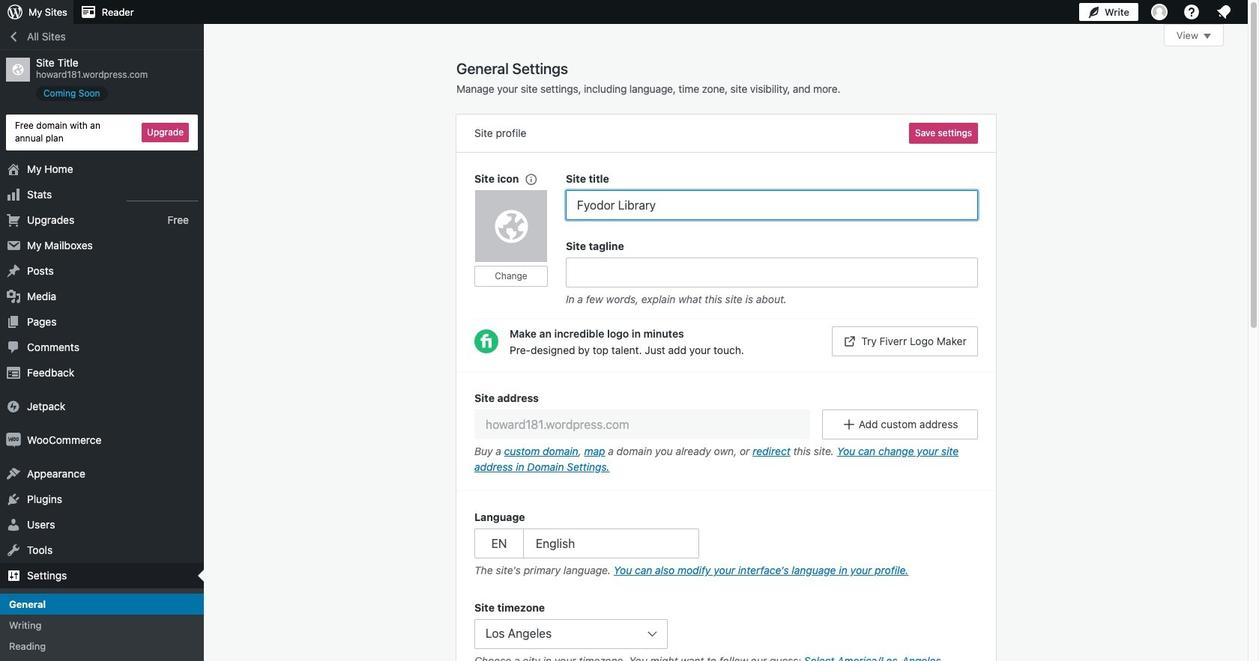 Task type: describe. For each thing, give the bounding box(es) containing it.
help image
[[1183, 3, 1201, 21]]

2 img image from the top
[[6, 433, 21, 448]]

manage your notifications image
[[1215, 3, 1233, 21]]

more information image
[[524, 172, 537, 186]]

1 img image from the top
[[6, 399, 21, 414]]

my profile image
[[1151, 4, 1168, 20]]

closed image
[[1204, 34, 1211, 39]]

fiverr small logo image
[[474, 330, 498, 354]]



Task type: locate. For each thing, give the bounding box(es) containing it.
img image
[[6, 399, 21, 414], [6, 433, 21, 448]]

main content
[[456, 24, 1224, 662]]

None text field
[[566, 190, 978, 220]]

1 vertical spatial img image
[[6, 433, 21, 448]]

group
[[474, 171, 566, 311], [566, 171, 978, 220], [566, 238, 978, 311], [456, 372, 996, 492], [474, 510, 978, 582], [474, 600, 978, 662]]

0 vertical spatial img image
[[6, 399, 21, 414]]

highest hourly views 0 image
[[127, 192, 198, 201]]

None text field
[[566, 258, 978, 288], [474, 410, 811, 440], [566, 258, 978, 288], [474, 410, 811, 440]]



Task type: vqa. For each thing, say whether or not it's contained in the screenshot.
group
yes



